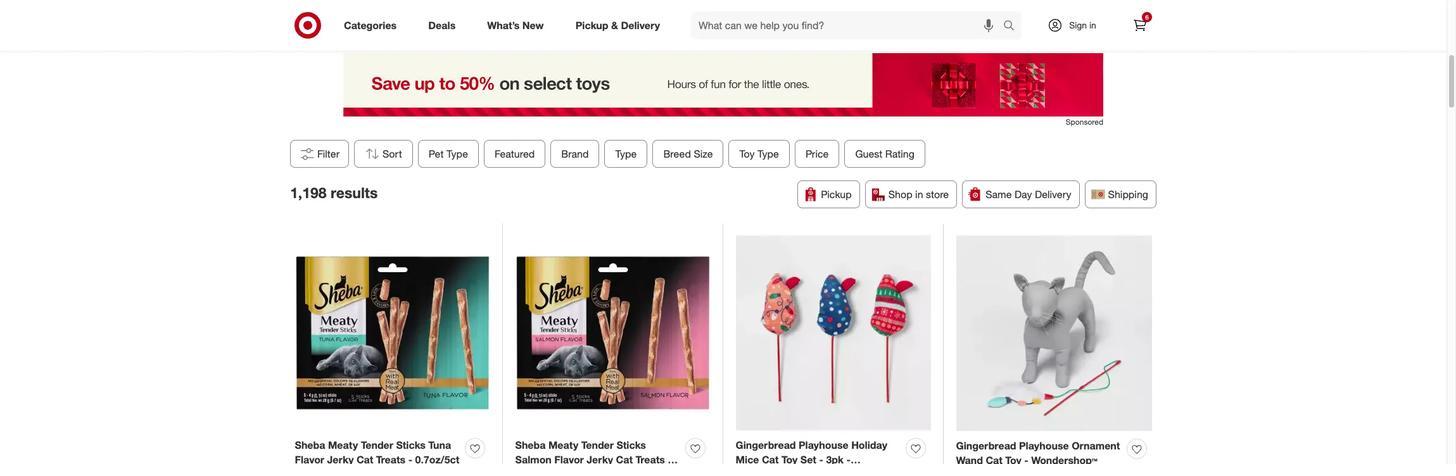Task type: locate. For each thing, give the bounding box(es) containing it.
tender inside sheba meaty tender sticks salmon flavor jerky cat treats
[[581, 439, 614, 452]]

2 tender from the left
[[581, 439, 614, 452]]

shipping button
[[1085, 180, 1157, 208]]

toy right the 'wand'
[[1006, 454, 1022, 464]]

type right the brand
[[615, 147, 637, 160]]

1 horizontal spatial playhouse
[[1019, 439, 1069, 452]]

in
[[1090, 20, 1096, 30], [915, 188, 923, 201]]

0 vertical spatial pickup
[[576, 19, 608, 31]]

gingerbread playhouse ornament wand cat toy - wondershop™ image
[[956, 236, 1152, 432], [956, 236, 1152, 432]]

size
[[694, 147, 713, 160]]

2 horizontal spatial toy
[[1006, 454, 1022, 464]]

1 horizontal spatial -
[[819, 453, 823, 464]]

delivery right &
[[621, 19, 660, 31]]

0 horizontal spatial -
[[408, 453, 413, 464]]

type left price
[[758, 147, 779, 160]]

pickup left &
[[576, 19, 608, 31]]

- inside gingerbread playhouse ornament wand cat toy - wondershop™
[[1025, 454, 1029, 464]]

pickup & delivery link
[[565, 11, 676, 39]]

1 meaty from the left
[[328, 439, 358, 452]]

pickup & delivery
[[576, 19, 660, 31]]

-
[[408, 453, 413, 464], [819, 453, 823, 464], [1025, 454, 1029, 464]]

0 horizontal spatial sticks
[[396, 439, 426, 452]]

sheba meaty tender sticks tuna flavor jerky cat treats - 0.7oz/5ct image
[[295, 236, 490, 431], [295, 236, 490, 431]]

flavor inside sheba meaty tender sticks tuna flavor jerky cat treats - 0.7oz/5ct
[[295, 453, 324, 464]]

1 vertical spatial delivery
[[1035, 188, 1072, 201]]

type for pet type
[[447, 147, 468, 160]]

sort button
[[354, 140, 413, 168]]

playhouse up wondershop™
[[1019, 439, 1069, 452]]

toy for gingerbread playhouse ornament wand cat toy - wondershop™
[[1006, 454, 1022, 464]]

meaty
[[328, 439, 358, 452], [549, 439, 579, 452]]

gingerbread inside gingerbread playhouse holiday mice cat toy set - 3pk
[[736, 439, 796, 452]]

sticks for sheba meaty tender sticks salmon flavor jerky cat treats 
[[617, 439, 646, 452]]

type right "pet"
[[447, 147, 468, 160]]

in left the store
[[915, 188, 923, 201]]

pickup down 'price' button
[[821, 188, 852, 201]]

6
[[1145, 13, 1149, 21]]

sheba meaty tender sticks tuna flavor jerky cat treats - 0.7oz/5ct link
[[295, 438, 460, 464]]

1 tender from the left
[[361, 439, 393, 452]]

1 horizontal spatial pickup
[[821, 188, 852, 201]]

2 sticks from the left
[[617, 439, 646, 452]]

shop in store button
[[865, 180, 957, 208]]

in right sign
[[1090, 20, 1096, 30]]

0 horizontal spatial gingerbread
[[736, 439, 796, 452]]

1 flavor from the left
[[295, 453, 324, 464]]

playhouse inside gingerbread playhouse ornament wand cat toy - wondershop™
[[1019, 439, 1069, 452]]

sheba inside sheba meaty tender sticks salmon flavor jerky cat treats
[[515, 439, 546, 452]]

1 horizontal spatial toy
[[782, 453, 798, 464]]

playhouse up 3pk
[[799, 439, 849, 452]]

0 horizontal spatial type
[[447, 147, 468, 160]]

0 horizontal spatial meaty
[[328, 439, 358, 452]]

guest rating
[[856, 147, 915, 160]]

3 type from the left
[[758, 147, 779, 160]]

results
[[331, 184, 378, 202]]

0 horizontal spatial sheba
[[295, 439, 325, 452]]

gingerbread playhouse holiday mice cat toy set - 3pk - wondershop™ image
[[736, 236, 931, 431], [736, 236, 931, 431]]

deals
[[428, 19, 456, 31]]

gingerbread playhouse holiday mice cat toy set - 3pk link
[[736, 438, 901, 464]]

tuna
[[428, 439, 451, 452]]

sheba meaty tender sticks salmon flavor jerky cat treats - 0.7oz/5ct image
[[515, 236, 710, 431], [515, 236, 710, 431]]

sign
[[1069, 20, 1087, 30]]

shipping
[[1108, 188, 1148, 201]]

gingerbread playhouse ornament wand cat toy - wondershop™ link
[[956, 439, 1122, 464]]

pet type button
[[418, 140, 479, 168]]

type button
[[605, 140, 648, 168]]

toy
[[740, 147, 755, 160], [782, 453, 798, 464], [1006, 454, 1022, 464]]

1 vertical spatial pickup
[[821, 188, 852, 201]]

1 jerky from the left
[[327, 453, 354, 464]]

rating
[[885, 147, 915, 160]]

1 vertical spatial in
[[915, 188, 923, 201]]

brand button
[[551, 140, 600, 168]]

filter button
[[290, 140, 349, 168]]

2 horizontal spatial -
[[1025, 454, 1029, 464]]

playhouse inside gingerbread playhouse holiday mice cat toy set - 3pk
[[799, 439, 849, 452]]

sponsored
[[1066, 117, 1104, 126]]

meaty inside sheba meaty tender sticks salmon flavor jerky cat treats
[[549, 439, 579, 452]]

pickup
[[576, 19, 608, 31], [821, 188, 852, 201]]

0.7oz/5ct
[[415, 453, 459, 464]]

gingerbread for mice
[[736, 439, 796, 452]]

playhouse for -
[[799, 439, 849, 452]]

gingerbread playhouse ornament wand cat toy - wondershop™
[[956, 439, 1120, 464]]

1 sticks from the left
[[396, 439, 426, 452]]

2 treats from the left
[[636, 453, 665, 464]]

treats for sheba meaty tender sticks tuna flavor jerky cat treats - 0.7oz/5ct
[[376, 453, 406, 464]]

toy left the set
[[782, 453, 798, 464]]

treats
[[376, 453, 406, 464], [636, 453, 665, 464]]

0 horizontal spatial delivery
[[621, 19, 660, 31]]

in inside button
[[915, 188, 923, 201]]

gingerbread playhouse holiday mice cat toy set - 3pk 
[[736, 439, 888, 464]]

1 horizontal spatial type
[[615, 147, 637, 160]]

0 horizontal spatial in
[[915, 188, 923, 201]]

0 vertical spatial delivery
[[621, 19, 660, 31]]

0 horizontal spatial pickup
[[576, 19, 608, 31]]

what's
[[487, 19, 520, 31]]

gingerbread up mice
[[736, 439, 796, 452]]

type
[[447, 147, 468, 160], [615, 147, 637, 160], [758, 147, 779, 160]]

0 horizontal spatial toy
[[740, 147, 755, 160]]

1 horizontal spatial in
[[1090, 20, 1096, 30]]

1 horizontal spatial delivery
[[1035, 188, 1072, 201]]

1 horizontal spatial flavor
[[554, 453, 584, 464]]

- left 0.7oz/5ct
[[408, 453, 413, 464]]

flavor inside sheba meaty tender sticks salmon flavor jerky cat treats
[[554, 453, 584, 464]]

jerky
[[327, 453, 354, 464], [587, 453, 613, 464]]

1 horizontal spatial sticks
[[617, 439, 646, 452]]

toy inside button
[[740, 147, 755, 160]]

2 meaty from the left
[[549, 439, 579, 452]]

delivery inside button
[[1035, 188, 1072, 201]]

playhouse for wondershop™
[[1019, 439, 1069, 452]]

2 sheba from the left
[[515, 439, 546, 452]]

tender
[[361, 439, 393, 452], [581, 439, 614, 452]]

0 horizontal spatial jerky
[[327, 453, 354, 464]]

pickup button
[[798, 180, 860, 208]]

day
[[1015, 188, 1032, 201]]

sticks inside sheba meaty tender sticks tuna flavor jerky cat treats - 0.7oz/5ct
[[396, 439, 426, 452]]

cat
[[357, 453, 373, 464], [616, 453, 633, 464], [762, 453, 779, 464], [986, 454, 1003, 464]]

2 horizontal spatial type
[[758, 147, 779, 160]]

gingerbread
[[736, 439, 796, 452], [956, 439, 1016, 452]]

wand
[[956, 454, 983, 464]]

sheba
[[295, 439, 325, 452], [515, 439, 546, 452]]

0 horizontal spatial tender
[[361, 439, 393, 452]]

1 horizontal spatial jerky
[[587, 453, 613, 464]]

flavor
[[295, 453, 324, 464], [554, 453, 584, 464]]

meaty inside sheba meaty tender sticks tuna flavor jerky cat treats - 0.7oz/5ct
[[328, 439, 358, 452]]

mice
[[736, 453, 759, 464]]

1 horizontal spatial meaty
[[549, 439, 579, 452]]

toy inside gingerbread playhouse holiday mice cat toy set - 3pk
[[782, 453, 798, 464]]

ornament
[[1072, 439, 1120, 452]]

playhouse
[[799, 439, 849, 452], [1019, 439, 1069, 452]]

- right the set
[[819, 453, 823, 464]]

6 link
[[1126, 11, 1154, 39]]

delivery
[[621, 19, 660, 31], [1035, 188, 1072, 201]]

1 horizontal spatial sheba
[[515, 439, 546, 452]]

gingerbread for wand
[[956, 439, 1016, 452]]

1 treats from the left
[[376, 453, 406, 464]]

pickup for pickup & delivery
[[576, 19, 608, 31]]

0 horizontal spatial playhouse
[[799, 439, 849, 452]]

treats inside sheba meaty tender sticks tuna flavor jerky cat treats - 0.7oz/5ct
[[376, 453, 406, 464]]

guest rating button
[[845, 140, 926, 168]]

same day delivery button
[[962, 180, 1080, 208]]

1 horizontal spatial tender
[[581, 439, 614, 452]]

what's new
[[487, 19, 544, 31]]

tender inside sheba meaty tender sticks tuna flavor jerky cat treats - 0.7oz/5ct
[[361, 439, 393, 452]]

1 horizontal spatial gingerbread
[[956, 439, 1016, 452]]

0 horizontal spatial flavor
[[295, 453, 324, 464]]

sheba meaty tender sticks salmon flavor jerky cat treats link
[[515, 438, 681, 464]]

jerky inside sheba meaty tender sticks tuna flavor jerky cat treats - 0.7oz/5ct
[[327, 453, 354, 464]]

toy right size
[[740, 147, 755, 160]]

in for sign
[[1090, 20, 1096, 30]]

price
[[806, 147, 829, 160]]

sticks
[[396, 439, 426, 452], [617, 439, 646, 452]]

pickup inside button
[[821, 188, 852, 201]]

treats inside sheba meaty tender sticks salmon flavor jerky cat treats
[[636, 453, 665, 464]]

delivery right day
[[1035, 188, 1072, 201]]

gingerbread up the 'wand'
[[956, 439, 1016, 452]]

same day delivery
[[986, 188, 1072, 201]]

filter
[[317, 147, 340, 160]]

featured
[[495, 147, 535, 160]]

jerky inside sheba meaty tender sticks salmon flavor jerky cat treats
[[587, 453, 613, 464]]

cat inside sheba meaty tender sticks tuna flavor jerky cat treats - 0.7oz/5ct
[[357, 453, 373, 464]]

toy inside gingerbread playhouse ornament wand cat toy - wondershop™
[[1006, 454, 1022, 464]]

sticks inside sheba meaty tender sticks salmon flavor jerky cat treats
[[617, 439, 646, 452]]

2 jerky from the left
[[587, 453, 613, 464]]

salmon
[[515, 453, 552, 464]]

- left wondershop™
[[1025, 454, 1029, 464]]

gingerbread inside gingerbread playhouse ornament wand cat toy - wondershop™
[[956, 439, 1016, 452]]

2 flavor from the left
[[554, 453, 584, 464]]

0 horizontal spatial treats
[[376, 453, 406, 464]]

sheba inside sheba meaty tender sticks tuna flavor jerky cat treats - 0.7oz/5ct
[[295, 439, 325, 452]]

shop in store
[[889, 188, 949, 201]]

0 vertical spatial in
[[1090, 20, 1096, 30]]

set
[[801, 453, 817, 464]]

1 sheba from the left
[[295, 439, 325, 452]]

1 type from the left
[[447, 147, 468, 160]]

1 horizontal spatial treats
[[636, 453, 665, 464]]

shop
[[889, 188, 913, 201]]



Task type: vqa. For each thing, say whether or not it's contained in the screenshot.
"Toy"
yes



Task type: describe. For each thing, give the bounding box(es) containing it.
sheba meaty tender sticks tuna flavor jerky cat treats - 0.7oz/5ct
[[295, 439, 459, 464]]

toy type
[[740, 147, 779, 160]]

1,198 results
[[290, 184, 378, 202]]

jerky for sheba meaty tender sticks tuna flavor jerky cat treats - 0.7oz/5ct
[[327, 453, 354, 464]]

featured button
[[484, 140, 546, 168]]

sheba for sheba meaty tender sticks salmon flavor jerky cat treats 
[[515, 439, 546, 452]]

cat inside sheba meaty tender sticks salmon flavor jerky cat treats
[[616, 453, 633, 464]]

wondershop™
[[1031, 454, 1098, 464]]

what's new link
[[477, 11, 560, 39]]

1,198
[[290, 184, 327, 202]]

treats for sheba meaty tender sticks salmon flavor jerky cat treats 
[[636, 453, 665, 464]]

meaty for sheba meaty tender sticks tuna flavor jerky cat treats - 0.7oz/5ct
[[328, 439, 358, 452]]

guest
[[856, 147, 883, 160]]

sheba for sheba meaty tender sticks tuna flavor jerky cat treats - 0.7oz/5ct
[[295, 439, 325, 452]]

delivery for pickup & delivery
[[621, 19, 660, 31]]

pickup for pickup
[[821, 188, 852, 201]]

search
[[998, 20, 1028, 33]]

- inside gingerbread playhouse holiday mice cat toy set - 3pk
[[819, 453, 823, 464]]

sort
[[383, 147, 402, 160]]

store
[[926, 188, 949, 201]]

breed size
[[664, 147, 713, 160]]

search button
[[998, 11, 1028, 42]]

meaty for sheba meaty tender sticks salmon flavor jerky cat treats 
[[549, 439, 579, 452]]

advertisement region
[[343, 53, 1104, 116]]

sign in
[[1069, 20, 1096, 30]]

categories link
[[333, 11, 413, 39]]

breed size button
[[653, 140, 724, 168]]

toy type button
[[729, 140, 790, 168]]

cat inside gingerbread playhouse holiday mice cat toy set - 3pk
[[762, 453, 779, 464]]

new
[[523, 19, 544, 31]]

- inside sheba meaty tender sticks tuna flavor jerky cat treats - 0.7oz/5ct
[[408, 453, 413, 464]]

pet
[[429, 147, 444, 160]]

jerky for sheba meaty tender sticks salmon flavor jerky cat treats 
[[587, 453, 613, 464]]

cat inside gingerbread playhouse ornament wand cat toy - wondershop™
[[986, 454, 1003, 464]]

same
[[986, 188, 1012, 201]]

sticks for sheba meaty tender sticks tuna flavor jerky cat treats - 0.7oz/5ct
[[396, 439, 426, 452]]

holiday
[[851, 439, 888, 452]]

sign in link
[[1037, 11, 1116, 39]]

toy for gingerbread playhouse holiday mice cat toy set - 3pk 
[[782, 453, 798, 464]]

tender for salmon
[[581, 439, 614, 452]]

3pk
[[826, 453, 844, 464]]

pet type
[[429, 147, 468, 160]]

in for shop
[[915, 188, 923, 201]]

2 type from the left
[[615, 147, 637, 160]]

flavor for sheba meaty tender sticks salmon flavor jerky cat treats 
[[554, 453, 584, 464]]

&
[[611, 19, 618, 31]]

flavor for sheba meaty tender sticks tuna flavor jerky cat treats - 0.7oz/5ct
[[295, 453, 324, 464]]

breed
[[664, 147, 691, 160]]

tender for tuna
[[361, 439, 393, 452]]

brand
[[562, 147, 589, 160]]

What can we help you find? suggestions appear below search field
[[691, 11, 1007, 39]]

deals link
[[418, 11, 471, 39]]

sheba meaty tender sticks salmon flavor jerky cat treats 
[[515, 439, 672, 464]]

type for toy type
[[758, 147, 779, 160]]

categories
[[344, 19, 397, 31]]

delivery for same day delivery
[[1035, 188, 1072, 201]]

price button
[[795, 140, 840, 168]]



